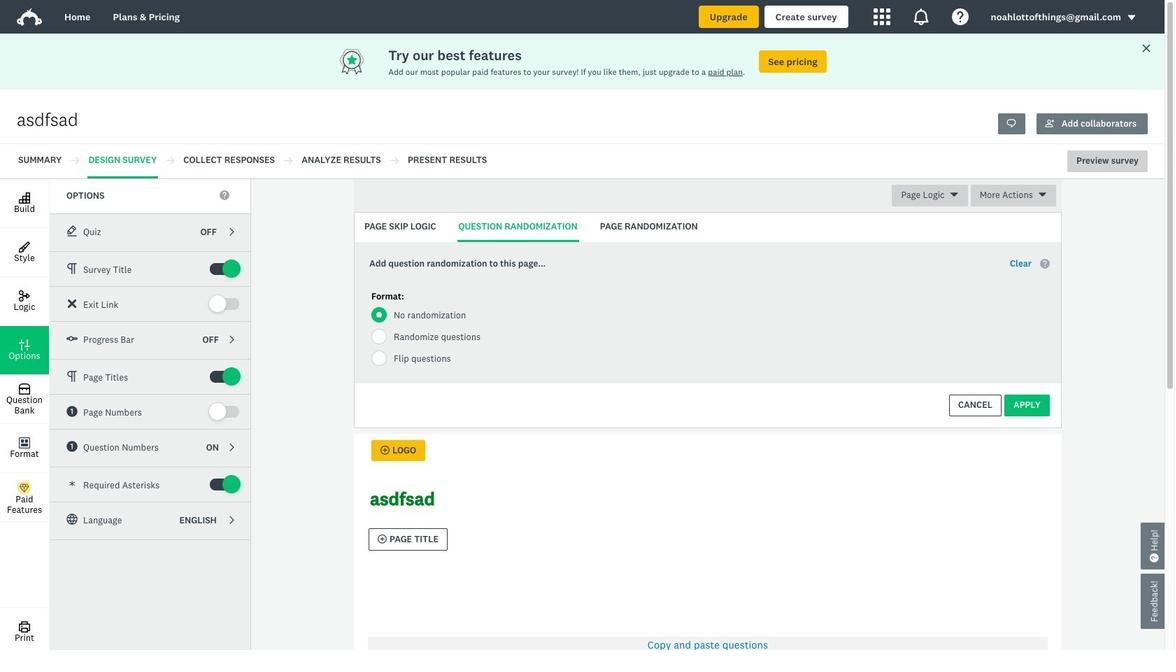 Task type: locate. For each thing, give the bounding box(es) containing it.
1 products icon image from the left
[[874, 8, 891, 25]]

products icon image
[[874, 8, 891, 25], [913, 8, 930, 25]]

rewards image
[[338, 48, 389, 76]]

0 horizontal spatial products icon image
[[874, 8, 891, 25]]

1 horizontal spatial products icon image
[[913, 8, 930, 25]]



Task type: describe. For each thing, give the bounding box(es) containing it.
dropdown arrow image
[[1127, 13, 1137, 23]]

surveymonkey logo image
[[17, 8, 42, 26]]

help icon image
[[952, 8, 969, 25]]

2 products icon image from the left
[[913, 8, 930, 25]]



